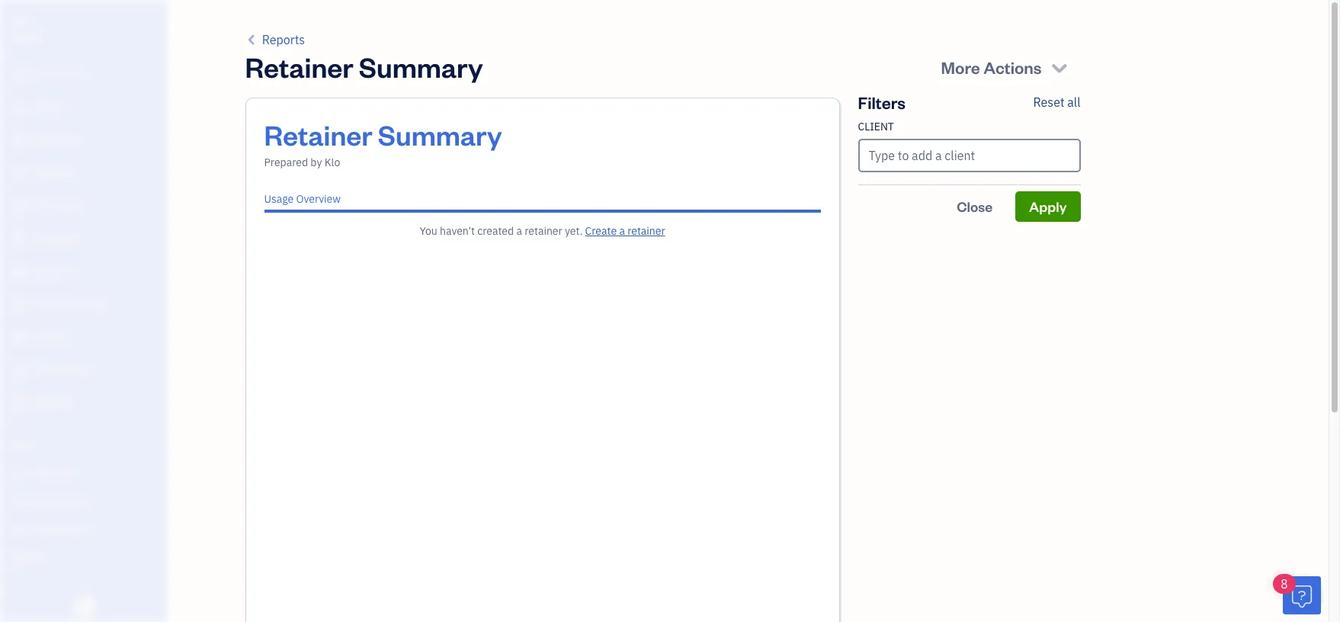Task type: locate. For each thing, give the bounding box(es) containing it.
1 horizontal spatial retainer
[[628, 224, 665, 238]]

more
[[941, 56, 980, 78]]

freshbooks image
[[72, 598, 96, 616]]

client
[[858, 120, 894, 133]]

summary inside the retainer summary prepared by klo
[[378, 117, 502, 152]]

2 a from the left
[[619, 224, 625, 238]]

summary
[[359, 49, 483, 85], [378, 117, 502, 152]]

a right create
[[619, 224, 625, 238]]

0 vertical spatial retainer
[[245, 49, 353, 85]]

overview
[[296, 192, 341, 206]]

1 vertical spatial summary
[[378, 117, 502, 152]]

bank
[[11, 523, 33, 535]]

1 vertical spatial klo
[[325, 156, 340, 169]]

1 vertical spatial retainer
[[264, 117, 373, 152]]

klo owner
[[12, 14, 43, 43]]

retainer summary prepared by klo
[[264, 117, 502, 169]]

retainer inside the retainer summary prepared by klo
[[264, 117, 373, 152]]

8
[[1281, 576, 1288, 592]]

retainer
[[245, 49, 353, 85], [264, 117, 373, 152]]

retainer down reports
[[245, 49, 353, 85]]

1 horizontal spatial klo
[[325, 156, 340, 169]]

filters
[[858, 91, 906, 113]]

expense image
[[10, 232, 28, 247]]

retainer left yet.
[[525, 224, 562, 238]]

bank connections
[[11, 523, 89, 535]]

0 vertical spatial klo
[[12, 14, 29, 28]]

client image
[[10, 101, 28, 116]]

reset
[[1033, 95, 1065, 110]]

klo inside the retainer summary prepared by klo
[[325, 156, 340, 169]]

1 retainer from the left
[[525, 224, 562, 238]]

0 horizontal spatial a
[[516, 224, 522, 238]]

payment image
[[10, 199, 28, 214]]

retainer
[[525, 224, 562, 238], [628, 224, 665, 238]]

0 horizontal spatial retainer
[[525, 224, 562, 238]]

retainer right create
[[628, 224, 665, 238]]

a
[[516, 224, 522, 238], [619, 224, 625, 238]]

klo right by
[[325, 156, 340, 169]]

klo up owner
[[12, 14, 29, 28]]

summary for retainer summary
[[359, 49, 483, 85]]

klo
[[12, 14, 29, 28], [325, 156, 340, 169]]

retainer up by
[[264, 117, 373, 152]]

a right 'created'
[[516, 224, 522, 238]]

team members
[[11, 467, 78, 479]]

yet.
[[565, 224, 583, 238]]

you haven't created a retainer yet. create a retainer
[[420, 224, 665, 238]]

0 horizontal spatial klo
[[12, 14, 29, 28]]

klo inside klo owner
[[12, 14, 29, 28]]

apps link
[[4, 432, 163, 458]]

team
[[11, 467, 36, 479]]

chevrondown image
[[1049, 56, 1070, 78]]

more actions button
[[927, 49, 1084, 85]]

0 vertical spatial summary
[[359, 49, 483, 85]]

reset all
[[1033, 95, 1081, 110]]

8 button
[[1273, 574, 1321, 614]]

close button
[[943, 191, 1007, 222]]

retainer for retainer summary prepared by klo
[[264, 117, 373, 152]]

all
[[1068, 95, 1081, 110]]

usage
[[264, 192, 294, 206]]

and
[[37, 495, 53, 507]]

apply button
[[1016, 191, 1081, 222]]

settings
[[11, 551, 46, 563]]

usage overview
[[264, 192, 341, 206]]

apply
[[1029, 197, 1067, 215]]

bank connections link
[[4, 516, 163, 543]]

create
[[585, 224, 617, 238]]

invoice image
[[10, 166, 28, 181]]

1 horizontal spatial a
[[619, 224, 625, 238]]



Task type: describe. For each thing, give the bounding box(es) containing it.
settings link
[[4, 544, 163, 571]]

haven't
[[440, 224, 475, 238]]

timer image
[[10, 297, 28, 313]]

services
[[55, 495, 92, 507]]

actions
[[984, 56, 1042, 78]]

close
[[957, 197, 993, 215]]

by
[[311, 156, 322, 169]]

retainer for retainer summary
[[245, 49, 353, 85]]

members
[[37, 467, 78, 479]]

you
[[420, 224, 437, 238]]

items
[[11, 495, 35, 507]]

apps
[[11, 438, 34, 451]]

reset all button
[[1033, 93, 1081, 111]]

report image
[[10, 396, 28, 411]]

items and services link
[[4, 488, 163, 515]]

create a retainer link
[[585, 224, 665, 238]]

resource center badge image
[[1283, 576, 1321, 614]]

prepared
[[264, 156, 308, 169]]

chevronleft image
[[245, 30, 259, 49]]

summary for retainer summary prepared by klo
[[378, 117, 502, 152]]

Client text field
[[860, 140, 1079, 171]]

team members link
[[4, 460, 163, 486]]

created
[[477, 224, 514, 238]]

chart image
[[10, 363, 28, 378]]

1 a from the left
[[516, 224, 522, 238]]

owner
[[12, 30, 43, 43]]

project image
[[10, 265, 28, 280]]

connections
[[35, 523, 89, 535]]

more actions
[[941, 56, 1042, 78]]

reports
[[262, 32, 305, 47]]

money image
[[10, 330, 28, 345]]

items and services
[[11, 495, 92, 507]]

main element
[[0, 0, 206, 622]]

2 retainer from the left
[[628, 224, 665, 238]]

retainer summary
[[245, 49, 483, 85]]

dashboard image
[[10, 68, 28, 83]]

estimate image
[[10, 133, 28, 149]]

reports button
[[245, 30, 305, 49]]



Task type: vqa. For each thing, say whether or not it's contained in the screenshot.
Reports
yes



